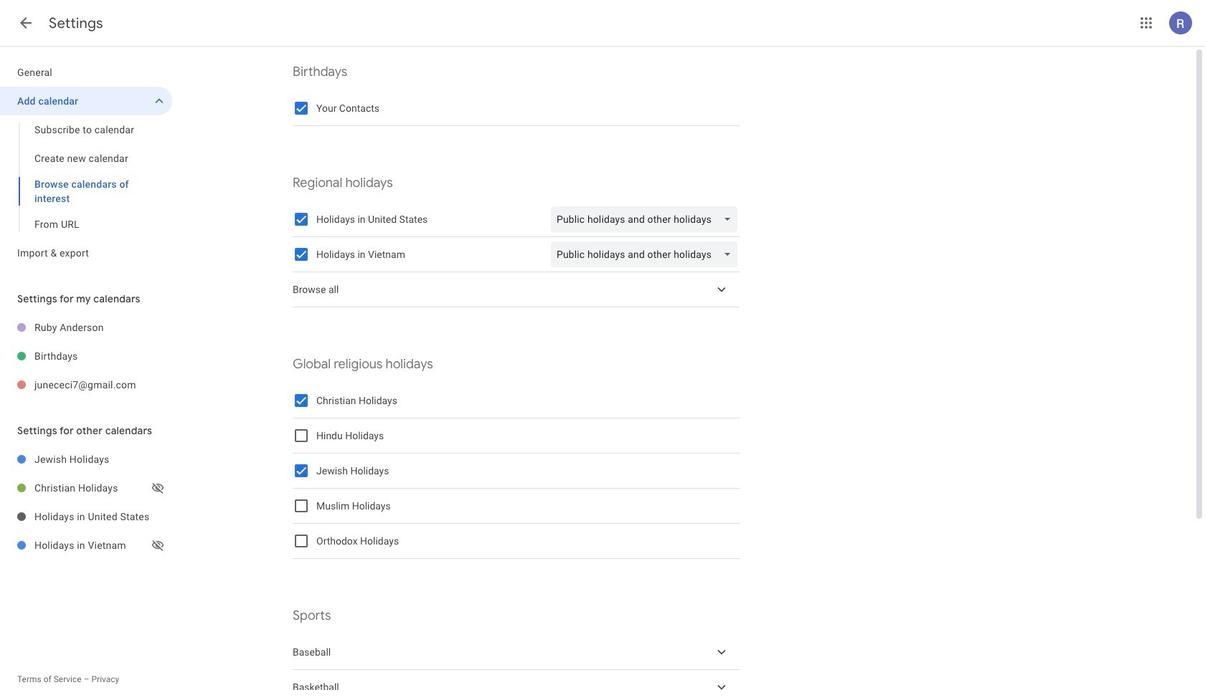 Task type: vqa. For each thing, say whether or not it's contained in the screenshot.
The "Holidays In Vietnam" tree item on the left bottom
yes



Task type: describe. For each thing, give the bounding box(es) containing it.
1 tree from the top
[[0, 58, 172, 268]]

2 tree item from the top
[[293, 671, 740, 691]]

add calendar tree item
[[0, 87, 172, 115]]

3 tree from the top
[[0, 445, 172, 560]]

1 tree item from the top
[[293, 636, 740, 671]]

jewish holidays tree item
[[0, 445, 172, 474]]



Task type: locate. For each thing, give the bounding box(es) containing it.
junececi7@gmail.com tree item
[[0, 371, 172, 400]]

go back image
[[17, 14, 34, 32]]

birthdays tree item
[[0, 342, 172, 371]]

heading
[[49, 14, 103, 32]]

tree item
[[293, 636, 740, 671], [293, 671, 740, 691]]

tree
[[0, 58, 172, 268], [0, 313, 172, 400], [0, 445, 172, 560]]

1 vertical spatial tree
[[0, 313, 172, 400]]

holidays in vietnam tree item
[[0, 532, 172, 560]]

None field
[[551, 202, 743, 237], [551, 237, 743, 272], [551, 202, 743, 237], [551, 237, 743, 272]]

holidays in united states tree item
[[0, 503, 172, 532]]

2 vertical spatial tree
[[0, 445, 172, 560]]

0 vertical spatial tree
[[0, 58, 172, 268]]

ruby anderson tree item
[[0, 313, 172, 342]]

christian holidays tree item
[[0, 474, 172, 503]]

2 tree from the top
[[0, 313, 172, 400]]

group
[[0, 115, 172, 239]]



